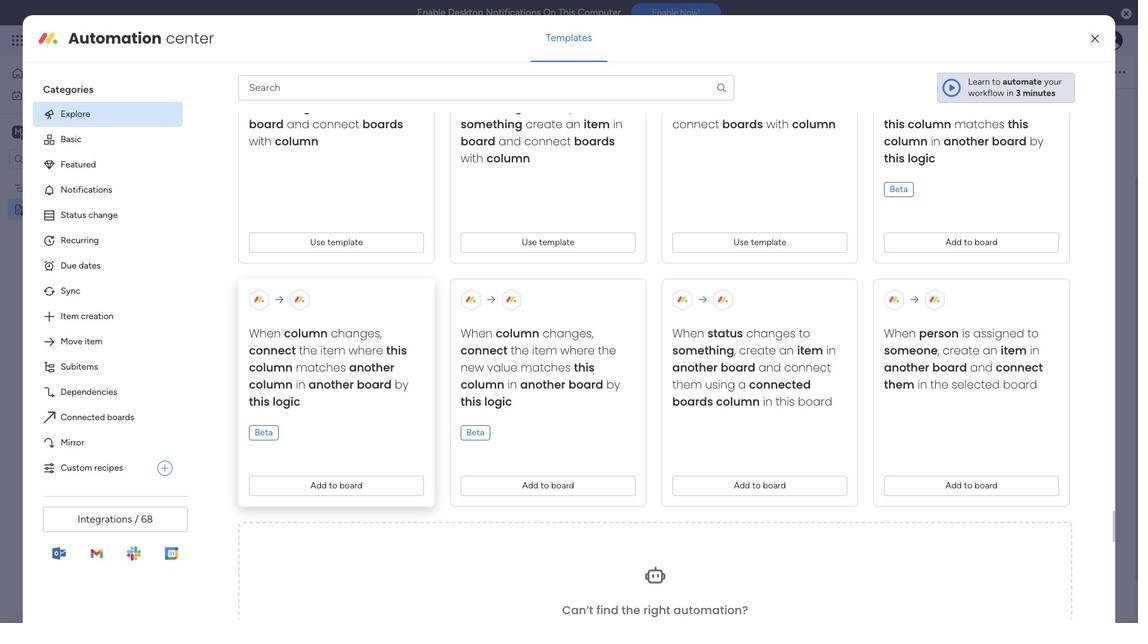 Task type: vqa. For each thing, say whether or not it's contained in the screenshot.
Marketing budget element
no



Task type: locate. For each thing, give the bounding box(es) containing it.
style
[[538, 66, 558, 77]]

workspace selection element
[[12, 124, 106, 141]]

lottie animation image
[[0, 496, 161, 623]]

2 horizontal spatial in another board by this logic
[[885, 133, 1044, 166]]

1 horizontal spatial work
[[102, 33, 125, 47]]

them
[[673, 377, 702, 393], [885, 377, 915, 393]]

0 vertical spatial for
[[243, 155, 255, 166]]

created inside when an item is created create an
[[765, 82, 810, 98]]

0 horizontal spatial changes
[[323, 82, 372, 98]]

column
[[793, 116, 836, 132], [908, 116, 952, 132], [275, 133, 319, 149], [885, 133, 928, 149], [487, 150, 530, 166], [284, 326, 328, 341], [496, 326, 540, 341], [249, 360, 293, 376], [249, 377, 293, 393], [461, 377, 505, 393], [717, 394, 760, 410]]

and inside and connect them using a
[[759, 360, 782, 376]]

changes down text
[[323, 82, 372, 98]]

matches inside the item where the new value matches
[[521, 360, 571, 376]]

and inside the when person is assigned to someone , create an item in another board and
[[971, 360, 993, 376]]

add to board button
[[885, 233, 1060, 253], [249, 476, 424, 496], [461, 476, 636, 496], [673, 476, 848, 496], [885, 476, 1060, 496]]

1 horizontal spatial use template button
[[461, 233, 636, 253]]

priorities
[[204, 155, 241, 166], [463, 279, 513, 295]]

matches
[[955, 116, 1005, 132], [293, 360, 349, 376], [521, 360, 571, 376]]

this inside connect the item where this column matches
[[885, 116, 905, 132]]

1 horizontal spatial beta
[[467, 427, 485, 438]]

1 horizontal spatial use template
[[522, 237, 575, 248]]

where up another column
[[349, 343, 383, 358]]

finish down today
[[479, 239, 503, 251]]

connect the item where this column matches
[[885, 99, 1058, 132]]

use template for board
[[522, 237, 575, 248]]

and inside changes   to something create an item in board and connect boards with column
[[287, 116, 310, 132]]

2 horizontal spatial template
[[751, 237, 787, 248]]

0 horizontal spatial where
[[349, 343, 383, 358]]

recurring
[[61, 235, 99, 246]]

0 horizontal spatial ,
[[735, 343, 736, 358]]

another
[[944, 133, 990, 149], [349, 360, 395, 376], [673, 360, 718, 376], [885, 360, 930, 376], [309, 377, 354, 393], [521, 377, 566, 393]]

with
[[767, 116, 789, 132], [249, 133, 272, 149], [461, 150, 484, 166]]

, down person
[[938, 343, 940, 358]]

0 horizontal spatial use
[[310, 237, 325, 248]]

connect up new
[[461, 343, 508, 358]]

boards inside connected boards column
[[673, 394, 714, 410]]

main
[[29, 126, 51, 138]]

matches down when an item is created in this board,
[[955, 116, 1005, 132]]

is right "if"
[[626, 99, 635, 115]]

1 horizontal spatial created
[[977, 82, 1022, 98]]

1 horizontal spatial in another board by this logic
[[461, 377, 621, 410]]

dependencies
[[61, 387, 117, 398]]

sync option
[[33, 279, 183, 304]]

created inside when an item is created in this board,
[[977, 82, 1022, 98]]

0 horizontal spatial enable
[[417, 7, 446, 18]]

0 horizontal spatial use template button
[[249, 233, 424, 253]]

change
[[89, 210, 118, 221]]

connected boards column
[[673, 377, 811, 410]]

something up using
[[673, 343, 735, 358]]

boards inside changes   to something create an item in board and connect boards with column
[[363, 116, 404, 132]]

use template button
[[249, 233, 424, 253], [461, 233, 636, 253], [673, 233, 848, 253]]

2 horizontal spatial logic
[[908, 150, 936, 166]]

2 use from the left
[[522, 237, 537, 248]]

0 horizontal spatial created
[[765, 82, 810, 98]]

0 vertical spatial work
[[102, 33, 125, 47]]

✨ priorities for the week
[[191, 155, 295, 166], [446, 279, 588, 295]]

1 use template button from the left
[[249, 233, 424, 253]]

0 vertical spatial finish
[[479, 239, 503, 251]]

0 vertical spatial 📋
[[191, 175, 202, 186]]

board inside changes   to something create an item in board and connect boards with column
[[249, 116, 284, 132]]

enable for enable now!
[[652, 8, 678, 18]]

by
[[1030, 133, 1044, 149], [395, 377, 409, 393], [607, 377, 621, 393]]

an up connected
[[780, 343, 794, 358]]

the
[[974, 99, 992, 115], [257, 155, 271, 166], [536, 279, 555, 295], [299, 343, 317, 358], [511, 343, 529, 358], [598, 343, 617, 358], [931, 377, 949, 393], [622, 602, 641, 618]]

0 horizontal spatial in another board by this logic
[[249, 377, 409, 410]]

style button
[[532, 61, 564, 83]]

connect down search icon
[[673, 116, 719, 132]]

1 template from the left
[[328, 237, 363, 248]]

2 finish from the top
[[479, 303, 503, 316]]

1 vertical spatial 📋
[[446, 344, 460, 359]]

enable left desktop
[[417, 7, 446, 18]]

the inside button
[[622, 602, 641, 618]]

1 vertical spatial upcoming
[[463, 344, 522, 359]]

move
[[61, 336, 83, 347]]

is right person
[[963, 326, 971, 341]]

notifications up status change
[[61, 185, 112, 195]]

your
[[1045, 76, 1062, 87]]

find
[[597, 602, 619, 618]]

in inside changes   to something create an item in board and connect boards with column
[[402, 99, 411, 115]]

this inside when an item is created in this board,
[[1037, 82, 1057, 98]]

2 horizontal spatial use
[[734, 237, 749, 248]]

connect up connected
[[785, 360, 831, 376]]

and
[[526, 99, 548, 115], [811, 99, 833, 115], [287, 116, 310, 132], [499, 133, 521, 149], [759, 360, 782, 376], [971, 360, 993, 376]]

categories heading
[[33, 73, 183, 102]]

connect down 'only'
[[525, 133, 571, 149]]

list box containing marketing plan
[[0, 175, 161, 391]]

plan
[[71, 182, 88, 193]]

changes up 'only'
[[535, 82, 584, 98]]

0 horizontal spatial matches
[[293, 360, 349, 376]]

1 vertical spatial notifications
[[61, 185, 112, 195]]

an down assigned
[[983, 343, 998, 358]]

0 horizontal spatial week
[[273, 155, 295, 166]]

changes, inside when column changes, connect
[[543, 326, 594, 341]]

use for board
[[522, 237, 537, 248]]

0 vertical spatial ✨ priorities for the week
[[191, 155, 295, 166]]

is up and connect
[[754, 82, 762, 98]]

bulleted list image
[[464, 66, 476, 78]]

1 vertical spatial 📋 upcoming tasks
[[446, 344, 554, 359]]

0 horizontal spatial by
[[395, 377, 409, 393]]

dapulse close image
[[1122, 8, 1132, 20]]

in
[[1025, 82, 1034, 98], [1007, 88, 1014, 99], [402, 99, 411, 115], [613, 116, 623, 132], [931, 133, 941, 149], [827, 343, 836, 358], [1031, 343, 1040, 358], [296, 377, 306, 393], [508, 377, 517, 393], [918, 377, 928, 393], [763, 394, 773, 410]]

them inside and connect them using a
[[673, 377, 702, 393]]

connected boards
[[61, 412, 134, 423]]

2 horizontal spatial with
[[767, 116, 789, 132]]

1 horizontal spatial for
[[516, 279, 533, 295]]

checklist image
[[507, 66, 519, 78]]

in another board by this logic for matches
[[885, 133, 1044, 166]]

0 vertical spatial with
[[767, 116, 789, 132]]

,
[[735, 343, 736, 358], [938, 343, 940, 358]]

1 them from the left
[[673, 377, 702, 393]]

is inside when an item is created create an
[[754, 82, 762, 98]]

create inside changes   to something create an item in board and connect boards with column
[[314, 99, 351, 115]]

1 created from the left
[[765, 82, 810, 98]]

in inside when status changes to something , create an item in another board
[[827, 343, 836, 358]]

something down 'undo ⌘+z' icon in the left top of the page
[[249, 99, 311, 115]]

2 use template button from the left
[[461, 233, 636, 253]]

3 finish from the top
[[479, 414, 503, 426]]

option
[[0, 176, 161, 179]]

3 minutes
[[1016, 88, 1056, 99]]

and inside and connect
[[811, 99, 833, 115]]

changes inside changes   to something and only if status is something create an item in board and connect boards with column
[[535, 82, 584, 98]]

column inside connected boards column
[[717, 394, 760, 410]]

categories
[[43, 83, 93, 95]]

connect inside and connect them using a
[[785, 360, 831, 376]]

work inside button
[[42, 89, 61, 100]]

when
[[249, 82, 284, 98], [461, 82, 496, 98], [673, 82, 705, 98], [885, 82, 916, 98], [249, 326, 281, 341], [461, 326, 493, 341], [673, 326, 705, 341], [885, 326, 916, 341]]

by for the item where the new value matches
[[607, 377, 621, 393]]

an down "if"
[[566, 116, 581, 132]]

2 use template from the left
[[522, 237, 575, 248]]

finish left the report
[[479, 414, 503, 426]]

finish for finish these notes
[[479, 239, 503, 251]]

and connect
[[673, 99, 833, 132]]

1 vertical spatial week
[[558, 279, 588, 295]]

logic
[[908, 150, 936, 166], [273, 394, 301, 410], [485, 394, 512, 410]]

subitems option
[[33, 355, 183, 380]]

matches inside connect the item where this column matches
[[955, 116, 1005, 132]]

1 horizontal spatial by
[[607, 377, 621, 393]]

enable for enable desktop notifications on this computer
[[417, 7, 446, 18]]

item inside changes   to something and only if status is something create an item in board and connect boards with column
[[584, 116, 610, 132]]

connect
[[924, 99, 971, 115], [313, 116, 359, 132], [673, 116, 719, 132], [525, 133, 571, 149], [249, 343, 296, 358], [461, 343, 508, 358], [785, 360, 831, 376], [997, 360, 1043, 376]]

1 use from the left
[[310, 237, 325, 248]]

1 horizontal spatial with
[[461, 150, 484, 166]]

create inside when an item is created create an
[[673, 99, 710, 115]]

1 vertical spatial with
[[249, 133, 272, 149]]

workspace
[[54, 126, 104, 138]]

0 vertical spatial status
[[587, 99, 623, 115]]

board inside changes   to something and only if status is something create an item in board and connect boards with column
[[461, 133, 496, 149]]

1 horizontal spatial template
[[539, 237, 575, 248]]

to inside when status changes to something , create an item in another board
[[799, 326, 811, 341]]

1 use template from the left
[[310, 237, 363, 248]]

the inside when column changes, connect the item where
[[299, 343, 317, 358]]

an down text
[[354, 99, 369, 115]]

1 vertical spatial status
[[708, 326, 744, 341]]

1 vertical spatial ✨ priorities for the week
[[446, 279, 588, 295]]

in another board by this logic down when column changes, connect the item where
[[249, 377, 409, 410]]

column inside changes   to something create an item in board and connect boards with column
[[275, 133, 319, 149]]

notes
[[533, 239, 559, 251]]

finish
[[479, 239, 503, 251], [479, 303, 503, 316], [479, 414, 503, 426]]

is inside when an item is created in this board,
[[966, 82, 974, 98]]

where down presentations
[[561, 343, 595, 358]]

add
[[946, 237, 962, 248], [311, 480, 327, 491], [522, 480, 539, 491], [734, 480, 751, 491], [946, 480, 962, 491]]

status change option
[[33, 203, 183, 228]]

2 horizontal spatial changes
[[747, 326, 796, 341]]

them down 'someone'
[[885, 377, 915, 393]]

logic down board,
[[908, 150, 936, 166]]

in inside when an item is created in this board,
[[1025, 82, 1034, 98]]

changes, for when column changes, connect
[[543, 326, 594, 341]]

notifications left the on
[[486, 7, 541, 18]]

2 horizontal spatial matches
[[955, 116, 1005, 132]]

2 horizontal spatial by
[[1030, 133, 1044, 149]]

use template button for column
[[249, 233, 424, 253]]

2 , from the left
[[938, 343, 940, 358]]

in another board by this logic up the report
[[461, 377, 621, 410]]

right
[[644, 602, 671, 618]]

2 changes, from the left
[[543, 326, 594, 341]]

this
[[1037, 82, 1057, 98], [885, 116, 905, 132], [1008, 116, 1029, 132], [885, 150, 905, 166], [387, 343, 407, 358], [574, 360, 595, 376], [249, 394, 270, 410], [461, 394, 482, 410], [776, 394, 795, 410]]

1 horizontal spatial changes,
[[543, 326, 594, 341]]

column inside changes   to something and only if status is something create an item in board and connect boards with column
[[487, 150, 530, 166]]

1 vertical spatial ✨
[[446, 279, 460, 295]]

changes
[[323, 82, 372, 98], [535, 82, 584, 98], [747, 326, 796, 341]]

1 horizontal spatial notifications
[[486, 7, 541, 18]]

None search field
[[238, 75, 735, 100]]

1 vertical spatial for
[[516, 279, 533, 295]]

board inside when status changes to something , create an item in another board
[[721, 360, 756, 376]]

1 horizontal spatial where
[[561, 343, 595, 358]]

is down "board activity" icon
[[966, 82, 974, 98]]

2 horizontal spatial use template button
[[673, 233, 848, 253]]

select product image
[[11, 34, 24, 47]]

create
[[314, 99, 351, 115], [673, 99, 710, 115], [526, 116, 563, 132], [739, 343, 776, 358], [943, 343, 980, 358], [479, 393, 508, 405]]

2 them from the left
[[885, 377, 915, 393]]

1 horizontal spatial 📋
[[446, 344, 460, 359]]

0 horizontal spatial ✨
[[191, 155, 202, 166]]

work right monday on the left of page
[[102, 33, 125, 47]]

0 horizontal spatial this column
[[249, 343, 407, 376]]

something inside when status changes to something , create an item in another board
[[673, 343, 735, 358]]

week
[[273, 155, 295, 166], [558, 279, 588, 295]]

this column for the item where
[[249, 343, 407, 376]]

connect down assigned
[[997, 360, 1043, 376]]

enable inside button
[[652, 8, 678, 18]]

them left using
[[673, 377, 702, 393]]

where down minutes
[[1023, 99, 1058, 115]]

in another board by this logic for the item where the new value matches
[[461, 377, 621, 410]]

changes, inside when column changes, connect the item where
[[331, 326, 382, 341]]

2 horizontal spatial use template
[[734, 237, 787, 248]]

0 horizontal spatial upcoming
[[204, 175, 246, 186]]

0 horizontal spatial changes,
[[331, 326, 382, 341]]

normal
[[313, 66, 342, 77]]

1 horizontal spatial 📋 upcoming tasks
[[446, 344, 554, 359]]

connect down normal text
[[313, 116, 359, 132]]

share button
[[1050, 62, 1102, 82]]

changes, up the item where the new value matches
[[543, 326, 594, 341]]

assigned
[[974, 326, 1025, 341]]

can't find the right automation?
[[563, 602, 749, 618]]

1 horizontal spatial changes
[[535, 82, 584, 98]]

enable desktop notifications on this computer
[[417, 7, 621, 18]]

in inside the when person is assigned to someone , create an item in another board and
[[1031, 343, 1040, 358]]

learn to automate
[[969, 76, 1043, 87]]

minutes
[[1023, 88, 1056, 99]]

logic down another column
[[273, 394, 301, 410]]

workspace image
[[12, 125, 25, 139]]

changes   to something create an item in board and connect boards with column
[[249, 82, 411, 149]]

this
[[559, 7, 576, 18]]

with inside changes   to something create an item in board and connect boards with column
[[249, 133, 272, 149]]

marketing
[[30, 182, 69, 193]]

1 horizontal spatial use
[[522, 237, 537, 248]]

1 vertical spatial finish
[[479, 303, 503, 316]]

2 created from the left
[[977, 82, 1022, 98]]

item
[[61, 311, 79, 322]]

see plans image
[[210, 33, 221, 48]]

, inside the when person is assigned to someone , create an item in another board and
[[938, 343, 940, 358]]

in another board by this logic
[[885, 133, 1044, 166], [249, 377, 409, 410], [461, 377, 621, 410]]

private board image
[[13, 203, 25, 215]]

finish these notes
[[479, 239, 559, 251]]

main workspace
[[29, 126, 104, 138]]

0 vertical spatial notifications
[[486, 7, 541, 18]]

2 template from the left
[[539, 237, 575, 248]]

use for column
[[310, 237, 325, 248]]

0 horizontal spatial beta
[[255, 427, 273, 438]]

list box
[[0, 175, 161, 391]]

item inside the when person is assigned to someone , create an item in another board and
[[1001, 343, 1027, 358]]

matches for this
[[955, 116, 1005, 132]]

status up and connect them using a
[[708, 326, 744, 341]]

2 horizontal spatial this column
[[885, 116, 1029, 149]]

connect down learn in the right of the page
[[924, 99, 971, 115]]

1 horizontal spatial status
[[708, 326, 744, 341]]

changes inside changes   to something create an item in board and connect boards with column
[[323, 82, 372, 98]]

another inside when status changes to something , create an item in another board
[[673, 360, 718, 376]]

use template button for board
[[461, 233, 636, 253]]

an down search icon
[[713, 99, 728, 115]]

2 vertical spatial finish
[[479, 414, 503, 426]]

an inside the when person is assigned to someone , create an item in another board and
[[983, 343, 998, 358]]

notifications option
[[33, 178, 183, 203]]

1 horizontal spatial ✨
[[446, 279, 460, 295]]

matches down when column changes, connect the item where
[[293, 360, 349, 376]]

new
[[461, 360, 484, 376]]

, up and connect them using a
[[735, 343, 736, 358]]

person
[[920, 326, 959, 341]]

board activity image
[[965, 64, 980, 80]]

work right the my
[[42, 89, 61, 100]]

1 horizontal spatial tasks
[[525, 344, 554, 359]]

explore option
[[33, 102, 183, 127]]

3 use template from the left
[[734, 237, 787, 248]]

0 horizontal spatial tasks
[[248, 175, 270, 186]]

1 .
[[463, 135, 469, 147]]

1 , from the left
[[735, 343, 736, 358]]

/
[[135, 513, 139, 525]]

connect inside when column changes, connect
[[461, 343, 508, 358]]

1 vertical spatial work
[[42, 89, 61, 100]]

0 horizontal spatial work
[[42, 89, 61, 100]]

recurring option
[[33, 228, 183, 253]]

tasks
[[248, 175, 270, 186], [525, 344, 554, 359]]

finish left presentations
[[479, 303, 503, 316]]

0 horizontal spatial use template
[[310, 237, 363, 248]]

changes, up another column
[[331, 326, 382, 341]]

1 horizontal spatial ,
[[938, 343, 940, 358]]

status right "if"
[[587, 99, 623, 115]]

your workflow in
[[969, 76, 1062, 99]]

1 horizontal spatial logic
[[485, 394, 512, 410]]

automation  center image
[[38, 28, 58, 49]]

1 finish from the top
[[479, 239, 503, 251]]

1 horizontal spatial this column
[[461, 360, 595, 393]]

enable left now!
[[652, 8, 678, 18]]

automate
[[1003, 76, 1043, 87]]

layout image
[[435, 66, 446, 78]]

in another board by this logic down connect the item where this column matches
[[885, 133, 1044, 166]]

1 horizontal spatial them
[[885, 377, 915, 393]]

0 vertical spatial priorities
[[204, 155, 241, 166]]

0 horizontal spatial 📋
[[191, 175, 202, 186]]

1 changes, from the left
[[331, 326, 382, 341]]

move item option
[[33, 329, 183, 355]]

3 use template button from the left
[[673, 233, 848, 253]]

item inside when status changes to something , create an item in another board
[[798, 343, 824, 358]]

another inside another column
[[349, 360, 395, 376]]

where inside connect the item where this column matches
[[1023, 99, 1058, 115]]

can't
[[563, 602, 594, 618]]

changes up and connect them using a
[[747, 326, 796, 341]]

connect up another column
[[249, 343, 296, 358]]

where inside the item where the new value matches
[[561, 343, 595, 358]]

use
[[310, 237, 325, 248], [522, 237, 537, 248], [734, 237, 749, 248]]

0 horizontal spatial status
[[587, 99, 623, 115]]

0 horizontal spatial template
[[328, 237, 363, 248]]

0 vertical spatial 📋 upcoming tasks
[[191, 175, 270, 186]]

1 vertical spatial priorities
[[463, 279, 513, 295]]

when inside when column changes, connect
[[461, 326, 493, 341]]

add to board
[[946, 237, 998, 248], [311, 480, 363, 491], [522, 480, 575, 491], [734, 480, 786, 491], [946, 480, 998, 491]]

in the selected board
[[915, 377, 1038, 393]]

1 horizontal spatial matches
[[521, 360, 571, 376]]

is inside changes   to something and only if status is something create an item in board and connect boards with column
[[626, 99, 635, 115]]

learn
[[969, 76, 991, 87]]

when inside when status changes to something , create an item in another board
[[673, 326, 705, 341]]

finish for finish presentations
[[479, 303, 503, 316]]

0 horizontal spatial for
[[243, 155, 255, 166]]

automation center
[[68, 28, 214, 49]]

0 horizontal spatial 📋 upcoming tasks
[[191, 175, 270, 186]]

an inside when status changes to something , create an item in another board
[[780, 343, 794, 358]]

0 vertical spatial upcoming
[[204, 175, 246, 186]]

boards inside 'option'
[[107, 412, 134, 423]]

column inside another column
[[249, 377, 293, 393]]

2 vertical spatial with
[[461, 150, 484, 166]]

status
[[587, 99, 623, 115], [708, 326, 744, 341]]

column inside connect the item where this column matches
[[908, 116, 952, 132]]

2 horizontal spatial where
[[1023, 99, 1058, 115]]

an up board,
[[920, 82, 934, 98]]

0 horizontal spatial with
[[249, 133, 272, 149]]

workflow
[[969, 88, 1005, 99]]

matches down when column changes, connect
[[521, 360, 571, 376]]

to inside changes   to something create an item in board and connect boards with column
[[376, 82, 387, 98]]

0 horizontal spatial them
[[673, 377, 702, 393]]

logic up finish report
[[485, 394, 512, 410]]



Task type: describe. For each thing, give the bounding box(es) containing it.
lottie animation element
[[0, 496, 161, 623]]

connect inside changes   to something and only if status is something create an item in board and connect boards with column
[[525, 133, 571, 149]]

1 image
[[460, 94, 464, 97]]

featured option
[[33, 152, 183, 178]]

when column changes, connect the item where
[[249, 326, 387, 358]]

.
[[467, 135, 469, 147]]

if
[[578, 99, 584, 115]]

templates button
[[531, 23, 608, 53]]

custom recipes
[[61, 463, 123, 474]]

due dates option
[[33, 253, 183, 279]]

deck
[[533, 393, 555, 405]]

templates
[[546, 32, 593, 44]]

in inside changes   to something and only if status is something create an item in board and connect boards with column
[[613, 116, 623, 132]]

numbered list image
[[486, 66, 497, 78]]

something up .
[[461, 116, 523, 132]]

0 vertical spatial week
[[273, 155, 295, 166]]

changes for an
[[323, 82, 372, 98]]

connect inside connect the item where this column matches
[[924, 99, 971, 115]]

computer
[[578, 7, 621, 18]]

monday work management
[[56, 33, 196, 47]]

enable now! button
[[631, 3, 721, 22]]

changes inside when status changes to something , create an item in another board
[[747, 326, 796, 341]]

create inside when status changes to something , create an item in another board
[[739, 343, 776, 358]]

subitems
[[61, 362, 98, 372]]

item inside the item where the new value matches
[[532, 343, 557, 358]]

connect inside connect them
[[997, 360, 1043, 376]]

board,
[[885, 99, 920, 115]]

normal text
[[313, 66, 359, 77]]

0 horizontal spatial ✨ priorities for the week
[[191, 155, 295, 166]]

item inside connect the item where this column matches
[[995, 99, 1020, 115]]

when inside when an item is created in this board,
[[885, 82, 916, 98]]

board inside the when person is assigned to someone , create an item in another board and
[[933, 360, 968, 376]]

connect inside when column changes, connect the item where
[[249, 343, 296, 358]]

with inside changes   to something and only if status is something create an item in board and connect boards with column
[[461, 150, 484, 166]]

value
[[488, 360, 518, 376]]

created for matches
[[977, 82, 1022, 98]]

basic
[[61, 134, 82, 145]]

boards with column
[[723, 116, 836, 132]]

this column for the item where the new value matches
[[461, 360, 595, 393]]

automation?
[[674, 602, 749, 618]]

when inside when column changes, connect the item where
[[249, 326, 281, 341]]

only
[[552, 99, 574, 115]]

item creation option
[[33, 304, 183, 329]]

when an item is created create an
[[673, 82, 810, 115]]

68
[[141, 513, 153, 525]]

1 vertical spatial tasks
[[525, 344, 554, 359]]

to inside the when person is assigned to someone , create an item in another board and
[[1028, 326, 1039, 341]]

2 horizontal spatial beta
[[890, 184, 908, 195]]

3 use from the left
[[734, 237, 749, 248]]

recipes
[[94, 463, 123, 474]]

custom recipes option
[[33, 456, 152, 481]]

dates
[[79, 260, 101, 271]]

presentations
[[506, 303, 568, 316]]

categories list box
[[33, 73, 193, 481]]

Search in workspace field
[[27, 152, 106, 166]]

something down 1 icon
[[461, 99, 523, 115]]

my
[[28, 89, 40, 100]]

template for column
[[328, 237, 363, 248]]

0 vertical spatial ✨
[[191, 155, 202, 166]]

1 horizontal spatial ✨ priorities for the week
[[446, 279, 588, 295]]

by for matches
[[1030, 133, 1044, 149]]

beta for by
[[255, 427, 273, 438]]

integrations / 68 button
[[43, 507, 188, 532]]

automation
[[68, 28, 162, 49]]

this column for matches
[[885, 116, 1029, 149]]

enable now!
[[652, 8, 700, 18]]

0 vertical spatial tasks
[[248, 175, 270, 186]]

column inside when column changes, connect the item where
[[284, 326, 328, 341]]

beta for when column changes, connect
[[467, 427, 485, 438]]

create slide deck
[[479, 393, 555, 405]]

changes for only
[[535, 82, 584, 98]]

m
[[15, 126, 22, 137]]

today
[[463, 215, 497, 230]]

can't find the right automation? button
[[238, 522, 1073, 623]]

status inside when status changes to something , create an item in another board
[[708, 326, 744, 341]]

slide
[[510, 393, 531, 405]]

report
[[506, 414, 534, 426]]

explore
[[61, 109, 90, 119]]

where inside when column changes, connect the item where
[[349, 343, 383, 358]]

connect inside and connect
[[673, 116, 719, 132]]

selected
[[952, 377, 1000, 393]]

when person is assigned to someone , create an item in another board and
[[885, 326, 1040, 376]]

finish report
[[479, 414, 534, 426]]

a
[[739, 377, 746, 393]]

📂 today
[[446, 215, 500, 230]]

Search for a column type search field
[[238, 75, 735, 100]]

search image
[[716, 82, 728, 94]]

an up and connect
[[708, 82, 723, 98]]

when inside the when person is assigned to someone , create an item in another board and
[[885, 326, 916, 341]]

work for my
[[42, 89, 61, 100]]

finish presentations
[[479, 303, 568, 316]]

management
[[128, 33, 196, 47]]

when status changes to something , create an item in another board
[[673, 326, 836, 376]]

home image
[[11, 67, 24, 80]]

another column
[[249, 360, 395, 393]]

them inside connect them
[[885, 377, 915, 393]]

notes
[[30, 204, 54, 215]]

share
[[1074, 66, 1096, 77]]

in this board
[[760, 394, 833, 410]]

status inside changes   to something and only if status is something create an item in board and connect boards with column
[[587, 99, 623, 115]]

3 template from the left
[[751, 237, 787, 248]]

create inside changes   to something and only if status is something create an item in board and connect boards with column
[[526, 116, 563, 132]]

connected
[[750, 377, 811, 393]]

1 horizontal spatial upcoming
[[463, 344, 522, 359]]

desktop
[[448, 7, 484, 18]]

an inside changes   to something create an item in board and connect boards with column
[[354, 99, 369, 115]]

item inside option
[[85, 336, 102, 347]]

connect inside changes   to something create an item in board and connect boards with column
[[313, 116, 359, 132]]

an inside when an item is created in this board,
[[920, 82, 934, 98]]

using
[[706, 377, 736, 393]]

kendall parks image
[[1103, 30, 1124, 51]]

item creation
[[61, 311, 114, 322]]

due
[[61, 260, 77, 271]]

logic for the item where the new value matches
[[485, 394, 512, 410]]

item inside changes   to something create an item in board and connect boards with column
[[372, 99, 398, 115]]

, inside when status changes to something , create an item in another board
[[735, 343, 736, 358]]

item inside when an item is created in this board,
[[938, 82, 963, 98]]

logic for matches
[[908, 150, 936, 166]]

the inside connect the item where this column matches
[[974, 99, 992, 115]]

status
[[61, 210, 86, 221]]

another inside the when person is assigned to someone , create an item in another board and
[[885, 360, 930, 376]]

0 horizontal spatial logic
[[273, 394, 301, 410]]

work for monday
[[102, 33, 125, 47]]

template for board
[[539, 237, 575, 248]]

these
[[506, 239, 531, 251]]

dependencies option
[[33, 380, 183, 405]]

use template for column
[[310, 237, 363, 248]]

something inside changes   to something create an item in board and connect boards with column
[[249, 99, 311, 115]]

notifications inside option
[[61, 185, 112, 195]]

column inside when column changes, connect
[[496, 326, 540, 341]]

mention image
[[576, 65, 588, 78]]

creation
[[81, 311, 114, 322]]

sync
[[61, 286, 81, 296]]

custom
[[61, 463, 92, 474]]

item inside when an item is created create an
[[726, 82, 751, 98]]

3
[[1016, 88, 1021, 99]]

connected boards option
[[33, 405, 183, 431]]

item inside when column changes, connect the item where
[[321, 343, 346, 358]]

changes   to something and only if status is something create an item in board and connect boards with column
[[461, 82, 635, 166]]

when column changes, connect
[[461, 326, 594, 358]]

integrations
[[78, 513, 132, 525]]

v2 ellipsis image
[[1115, 64, 1126, 80]]

my work
[[28, 89, 61, 100]]

basic option
[[33, 127, 183, 152]]

mirror option
[[33, 431, 183, 456]]

integrations / 68
[[78, 513, 153, 525]]

someone
[[885, 343, 938, 358]]

0 horizontal spatial priorities
[[204, 155, 241, 166]]

1 horizontal spatial priorities
[[463, 279, 513, 295]]

center
[[166, 28, 214, 49]]

status change
[[61, 210, 118, 221]]

when inside when an item is created create an
[[673, 82, 705, 98]]

changes, for when column changes, connect the item where
[[331, 326, 382, 341]]

1 horizontal spatial week
[[558, 279, 588, 295]]

create inside the when person is assigned to someone , create an item in another board and
[[943, 343, 980, 358]]

undo ⌘+z image
[[239, 66, 250, 78]]

finish for finish report
[[479, 414, 503, 426]]

and connect them using a
[[673, 360, 831, 393]]

on
[[544, 7, 556, 18]]

to inside changes   to something and only if status is something create an item in board and connect boards with column
[[588, 82, 599, 98]]

created for with
[[765, 82, 810, 98]]

is inside the when person is assigned to someone , create an item in another board and
[[963, 326, 971, 341]]

due dates
[[61, 260, 101, 271]]

monday
[[56, 33, 100, 47]]

my work button
[[8, 85, 136, 105]]

in inside your workflow in
[[1007, 88, 1014, 99]]

matches for new
[[521, 360, 571, 376]]

1
[[463, 135, 467, 147]]

mirror
[[61, 437, 84, 448]]

connected
[[61, 412, 105, 423]]

marketing plan
[[30, 182, 88, 193]]

boards inside changes   to something and only if status is something create an item in board and connect boards with column
[[574, 133, 615, 149]]

an inside changes   to something and only if status is something create an item in board and connect boards with column
[[566, 116, 581, 132]]



